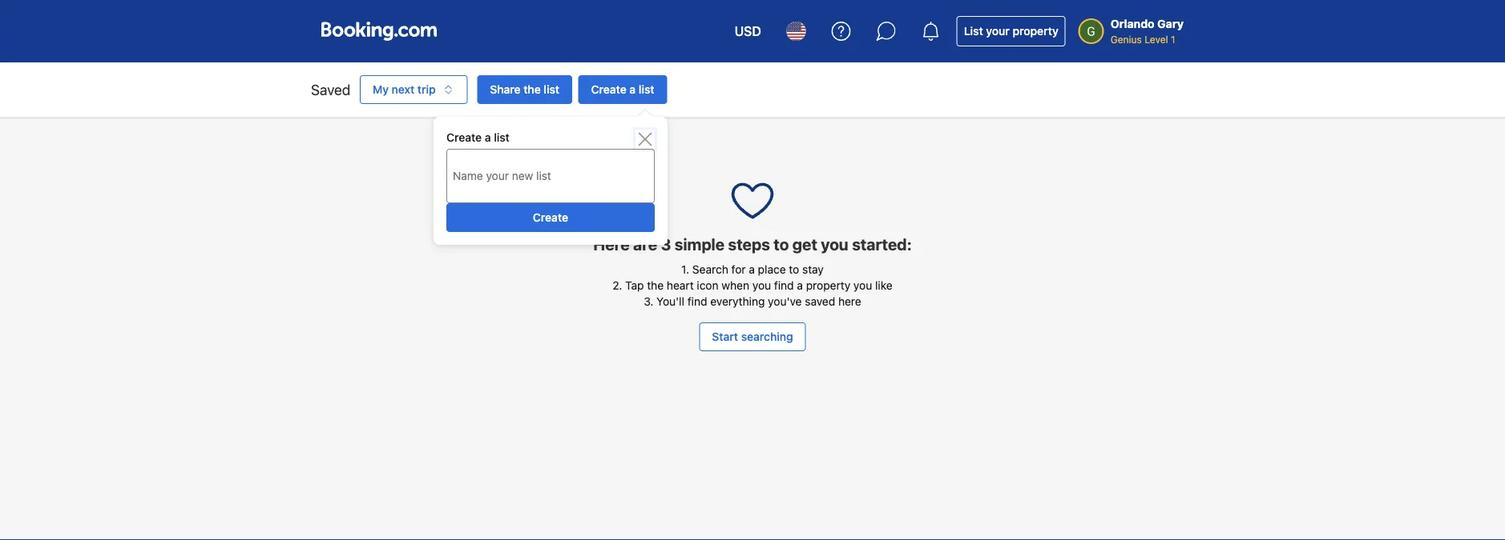 Task type: locate. For each thing, give the bounding box(es) containing it.
list down 'share'
[[494, 131, 510, 144]]

list your property
[[964, 24, 1059, 38]]

0 horizontal spatial create
[[446, 131, 482, 144]]

usd button
[[725, 12, 771, 50]]

steps
[[728, 235, 770, 254]]

start searching
[[712, 331, 793, 344]]

a down stay
[[797, 279, 803, 293]]

are
[[633, 235, 657, 254]]

stay
[[802, 263, 824, 277]]

property up saved
[[806, 279, 850, 293]]

create
[[591, 83, 627, 96], [446, 131, 482, 144], [533, 211, 568, 224]]

create a list inside create a list 'button'
[[591, 83, 654, 96]]

list inside button
[[544, 83, 559, 96]]

0 horizontal spatial property
[[806, 279, 850, 293]]

property inside 1. search for a place to stay 2. tap the heart icon when you find a property you like 3. you'll find everything you've saved here
[[806, 279, 850, 293]]

1 vertical spatial property
[[806, 279, 850, 293]]

1 horizontal spatial property
[[1013, 24, 1059, 38]]

list up close icon
[[639, 83, 654, 96]]

icon
[[697, 279, 719, 293]]

the right 'share'
[[524, 83, 541, 96]]

to left stay
[[789, 263, 799, 277]]

property right your
[[1013, 24, 1059, 38]]

you'll
[[657, 295, 684, 309]]

2.
[[613, 279, 622, 293]]

1 horizontal spatial create
[[533, 211, 568, 224]]

list right 'share'
[[544, 83, 559, 96]]

trip
[[417, 83, 436, 96]]

like
[[875, 279, 893, 293]]

0 horizontal spatial you
[[752, 279, 771, 293]]

to inside 1. search for a place to stay 2. tap the heart icon when you find a property you like 3. you'll find everything you've saved here
[[789, 263, 799, 277]]

you down place
[[752, 279, 771, 293]]

start
[[712, 331, 738, 344]]

list for share the list button
[[544, 83, 559, 96]]

0 vertical spatial to
[[774, 235, 789, 254]]

a up close icon
[[629, 83, 636, 96]]

everything
[[710, 295, 765, 309]]

0 vertical spatial property
[[1013, 24, 1059, 38]]

create a list
[[591, 83, 654, 96], [446, 131, 510, 144]]

1 vertical spatial to
[[789, 263, 799, 277]]

for
[[731, 263, 746, 277]]

here
[[838, 295, 861, 309]]

find
[[774, 279, 794, 293], [687, 295, 707, 309]]

create inside 'button'
[[591, 83, 627, 96]]

gary
[[1157, 17, 1184, 30]]

searching
[[741, 331, 793, 344]]

to for stay
[[789, 263, 799, 277]]

0 horizontal spatial create a list
[[446, 131, 510, 144]]

your
[[986, 24, 1010, 38]]

here
[[593, 235, 630, 254]]

close image
[[636, 130, 655, 149]]

started:
[[852, 235, 912, 254]]

0 vertical spatial the
[[524, 83, 541, 96]]

share the list button
[[477, 75, 572, 104]]

the up 3.
[[647, 279, 664, 293]]

here are 3 simple steps to get you started:
[[593, 235, 912, 254]]

1 horizontal spatial create a list
[[591, 83, 654, 96]]

my next trip
[[373, 83, 436, 96]]

1 horizontal spatial you
[[821, 235, 849, 254]]

0 vertical spatial create
[[591, 83, 627, 96]]

property
[[1013, 24, 1059, 38], [806, 279, 850, 293]]

find up you've
[[774, 279, 794, 293]]

0 vertical spatial create a list
[[591, 83, 654, 96]]

a
[[629, 83, 636, 96], [485, 131, 491, 144], [749, 263, 755, 277], [797, 279, 803, 293]]

you up here
[[854, 279, 872, 293]]

create a list down 'share'
[[446, 131, 510, 144]]

list for create a list 'button'
[[639, 83, 654, 96]]

1 vertical spatial the
[[647, 279, 664, 293]]

1.
[[681, 263, 689, 277]]

you
[[821, 235, 849, 254], [752, 279, 771, 293], [854, 279, 872, 293]]

heart
[[667, 279, 694, 293]]

you right get in the top right of the page
[[821, 235, 849, 254]]

0 horizontal spatial find
[[687, 295, 707, 309]]

2 vertical spatial create
[[533, 211, 568, 224]]

2 horizontal spatial list
[[639, 83, 654, 96]]

search
[[692, 263, 728, 277]]

to
[[774, 235, 789, 254], [789, 263, 799, 277]]

1 horizontal spatial the
[[647, 279, 664, 293]]

orlando gary genius level 1
[[1111, 17, 1184, 45]]

list inside 'button'
[[639, 83, 654, 96]]

create a list up close icon
[[591, 83, 654, 96]]

1 vertical spatial find
[[687, 295, 707, 309]]

find down the icon
[[687, 295, 707, 309]]

the
[[524, 83, 541, 96], [647, 279, 664, 293]]

to for get
[[774, 235, 789, 254]]

0 horizontal spatial the
[[524, 83, 541, 96]]

2 horizontal spatial create
[[591, 83, 627, 96]]

to left get in the top right of the page
[[774, 235, 789, 254]]

a down 'share'
[[485, 131, 491, 144]]

booking.com online hotel reservations image
[[321, 22, 437, 41]]

1. search for a place to stay 2. tap the heart icon when you find a property you like 3. you'll find everything you've saved here
[[613, 263, 893, 309]]

1 horizontal spatial list
[[544, 83, 559, 96]]

list
[[544, 83, 559, 96], [639, 83, 654, 96], [494, 131, 510, 144]]

1 horizontal spatial find
[[774, 279, 794, 293]]



Task type: vqa. For each thing, say whether or not it's contained in the screenshot.
the topmost Create
yes



Task type: describe. For each thing, give the bounding box(es) containing it.
orlando
[[1111, 17, 1155, 30]]

a inside 'button'
[[629, 83, 636, 96]]

place
[[758, 263, 786, 277]]

list
[[964, 24, 983, 38]]

2 horizontal spatial you
[[854, 279, 872, 293]]

next
[[392, 83, 415, 96]]

create button
[[446, 204, 655, 232]]

3.
[[644, 295, 654, 309]]

get
[[793, 235, 817, 254]]

tap
[[625, 279, 644, 293]]

a right the for
[[749, 263, 755, 277]]

saved
[[805, 295, 835, 309]]

my
[[373, 83, 389, 96]]

share
[[490, 83, 521, 96]]

0 horizontal spatial list
[[494, 131, 510, 144]]

0 vertical spatial find
[[774, 279, 794, 293]]

saved
[[311, 81, 351, 98]]

share the list
[[490, 83, 559, 96]]

simple
[[675, 235, 725, 254]]

1 vertical spatial create
[[446, 131, 482, 144]]

start searching button
[[699, 323, 806, 352]]

when
[[722, 279, 749, 293]]

1 vertical spatial create a list
[[446, 131, 510, 144]]

1
[[1171, 34, 1175, 45]]

3
[[661, 235, 671, 254]]

usd
[[735, 24, 761, 39]]

genius
[[1111, 34, 1142, 45]]

list your property link
[[957, 16, 1066, 46]]

you've
[[768, 295, 802, 309]]

create a list button
[[578, 75, 667, 104]]

create inside button
[[533, 211, 568, 224]]

Create a list text field
[[446, 162, 655, 191]]

the inside 1. search for a place to stay 2. tap the heart icon when you find a property you like 3. you'll find everything you've saved here
[[647, 279, 664, 293]]

the inside button
[[524, 83, 541, 96]]

my next trip button
[[360, 75, 468, 104]]

level
[[1145, 34, 1168, 45]]



